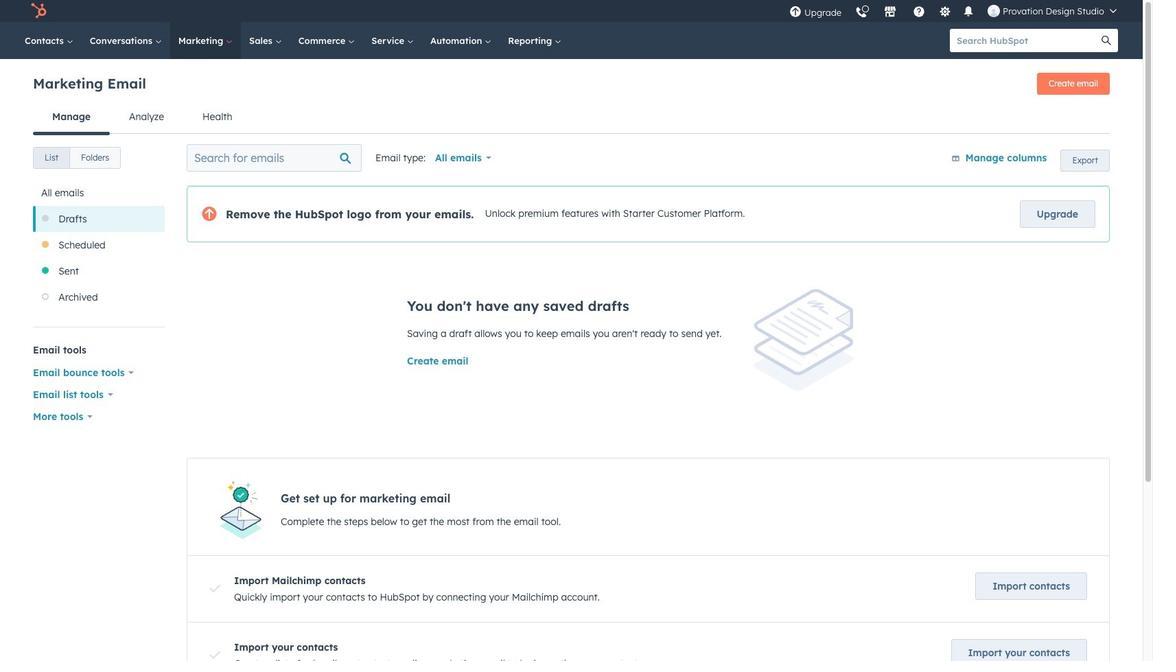 Task type: describe. For each thing, give the bounding box(es) containing it.
james peterson image
[[988, 5, 1000, 17]]

Search for emails search field
[[187, 144, 362, 172]]

Search HubSpot search field
[[950, 29, 1095, 52]]



Task type: vqa. For each thing, say whether or not it's contained in the screenshot.
third note from the top of the page
no



Task type: locate. For each thing, give the bounding box(es) containing it.
navigation
[[33, 100, 1110, 135]]

None button
[[33, 147, 70, 169], [69, 147, 121, 169], [33, 147, 70, 169], [69, 147, 121, 169]]

banner
[[33, 69, 1110, 100]]

menu
[[783, 0, 1127, 22]]

marketplaces image
[[884, 6, 897, 19]]

group
[[33, 147, 121, 169]]



